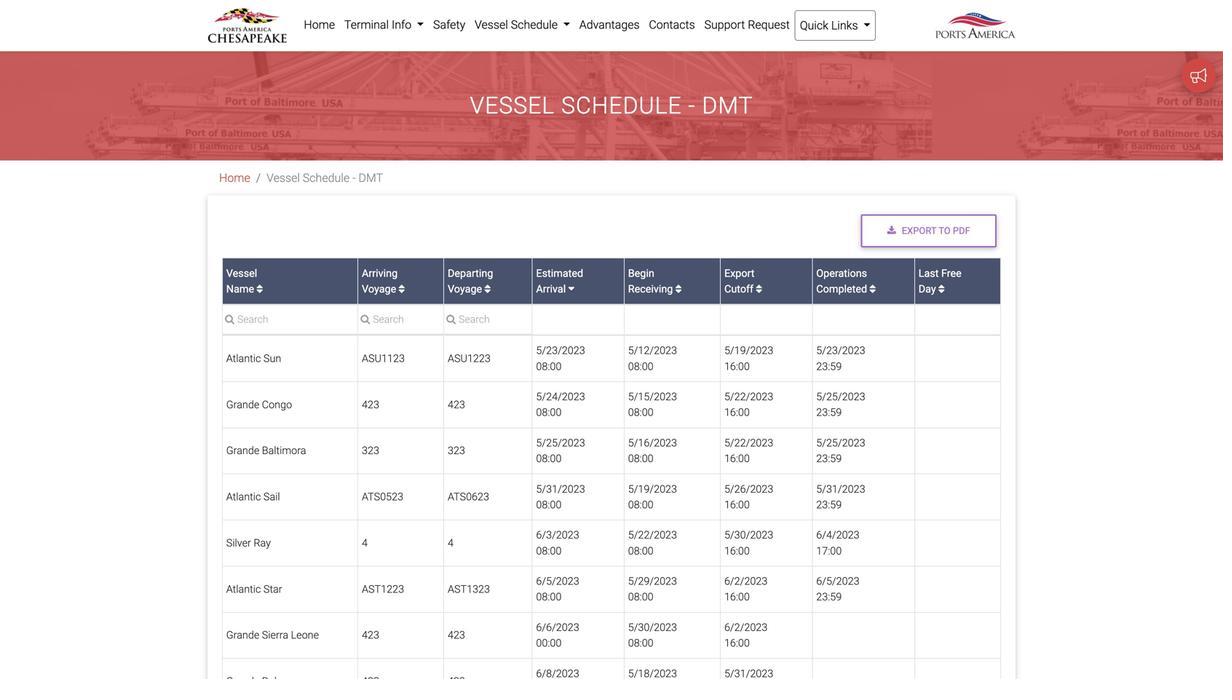 Task type: describe. For each thing, give the bounding box(es) containing it.
08:00 for 5/24/2023 08:00
[[536, 406, 562, 419]]

6/6/2023
[[536, 621, 579, 634]]

08:00 for 6/3/2023 08:00
[[536, 545, 562, 557]]

5/23/2023 23:59
[[816, 345, 865, 373]]

423 down ast1323
[[448, 629, 465, 642]]

08:00 for 5/23/2023 08:00
[[536, 360, 562, 373]]

links
[[831, 19, 858, 32]]

6/5/2023 for 08:00
[[536, 575, 579, 588]]

5/19/2023 16:00
[[725, 345, 774, 373]]

cutoff
[[725, 283, 754, 295]]

info
[[392, 18, 412, 32]]

5/22/2023 for 5/15/2023 08:00
[[725, 391, 774, 403]]

grande baltimora
[[226, 445, 306, 457]]

quick links
[[800, 19, 861, 32]]

5/23/2023 08:00
[[536, 345, 585, 373]]

16:00 for 5/22/2023 08:00
[[725, 545, 750, 557]]

00:00
[[536, 637, 562, 650]]

quick
[[800, 19, 829, 32]]

ats0523
[[362, 491, 403, 503]]

star
[[264, 583, 282, 596]]

1 vertical spatial home link
[[219, 171, 250, 185]]

6/5/2023 08:00
[[536, 575, 579, 603]]

support request
[[705, 18, 790, 32]]

08:00 for 5/15/2023 08:00
[[628, 406, 654, 419]]

vessel name
[[226, 267, 257, 295]]

begin
[[628, 267, 655, 279]]

423 down ast1223
[[362, 629, 379, 642]]

6/4/2023
[[816, 529, 860, 542]]

1 4 from the left
[[362, 537, 368, 549]]

departing voyage
[[448, 267, 493, 295]]

arrival
[[536, 283, 566, 295]]

operations completed
[[816, 267, 867, 295]]

grande for grande congo
[[226, 399, 259, 411]]

08:00 for 5/30/2023 08:00
[[628, 637, 654, 650]]

1 horizontal spatial vessel schedule - dmt
[[470, 92, 753, 119]]

begin receiving
[[628, 267, 673, 295]]

6/2/2023 16:00 for 5/29/2023
[[725, 575, 768, 603]]

ray
[[254, 537, 271, 549]]

asu1123
[[362, 352, 405, 365]]

23:59 for 5/19/2023 08:00
[[816, 499, 842, 511]]

5/24/2023 08:00
[[536, 391, 585, 419]]

5/15/2023 08:00
[[628, 391, 677, 419]]

5/19/2023 08:00
[[628, 483, 677, 511]]

silver
[[226, 537, 251, 549]]

grande for grande sierra leone
[[226, 629, 259, 642]]

advantages
[[579, 18, 640, 32]]

receiving
[[628, 283, 673, 295]]

contacts link
[[644, 10, 700, 39]]

5/24/2023
[[536, 391, 585, 403]]

arriving
[[362, 267, 398, 279]]

quick links link
[[795, 10, 876, 41]]

home for right home link
[[304, 18, 335, 32]]

6/3/2023
[[536, 529, 579, 542]]

6/6/2023 00:00
[[536, 621, 579, 650]]

5/25/2023 23:59 for 5/16/2023
[[816, 437, 865, 465]]

17:00
[[816, 545, 842, 557]]

leone
[[291, 629, 319, 642]]

16:00 for 5/16/2023 08:00
[[725, 453, 750, 465]]

departing
[[448, 267, 493, 279]]

atlantic star
[[226, 583, 282, 596]]

free
[[942, 267, 962, 279]]

voyage for departing voyage
[[448, 283, 482, 295]]

1 horizontal spatial home link
[[299, 10, 340, 39]]

5/26/2023
[[725, 483, 774, 495]]

sierra
[[262, 629, 288, 642]]

atlantic for atlantic sun
[[226, 352, 261, 365]]

ast1223
[[362, 583, 404, 596]]

5/30/2023 for 08:00
[[628, 621, 677, 634]]

support request link
[[700, 10, 795, 39]]

sail
[[264, 491, 280, 503]]

export to pdf
[[902, 225, 971, 236]]

08:00 for 6/5/2023 08:00
[[536, 591, 562, 603]]

5/22/2023 for 5/16/2023 08:00
[[725, 437, 774, 449]]

terminal info
[[344, 18, 414, 32]]

6/5/2023 for 23:59
[[816, 575, 860, 588]]

export cutoff
[[725, 267, 755, 295]]

5/16/2023 08:00
[[628, 437, 677, 465]]

6/3/2023 08:00
[[536, 529, 579, 557]]

congo
[[262, 399, 292, 411]]

download image
[[887, 227, 896, 236]]

day
[[919, 283, 936, 295]]

08:00 for 5/25/2023 08:00
[[536, 453, 562, 465]]

6/4/2023 17:00
[[816, 529, 860, 557]]

5/26/2023 16:00
[[725, 483, 774, 511]]

export for export cutoff
[[725, 267, 755, 279]]

5/30/2023 16:00
[[725, 529, 774, 557]]

atlantic sun
[[226, 352, 281, 365]]

5/29/2023
[[628, 575, 677, 588]]

2 vertical spatial schedule
[[303, 171, 350, 185]]

contacts
[[649, 18, 695, 32]]

5/12/2023 08:00
[[628, 345, 677, 373]]

to
[[939, 225, 951, 236]]

23:59 for 5/16/2023 08:00
[[816, 453, 842, 465]]

5/16/2023
[[628, 437, 677, 449]]

08:00 for 5/16/2023 08:00
[[628, 453, 654, 465]]

5/25/2023 08:00
[[536, 437, 585, 465]]

advantages link
[[575, 10, 644, 39]]

safety
[[433, 18, 465, 32]]

pdf
[[953, 225, 971, 236]]

6/5/2023 23:59
[[816, 575, 860, 603]]



Task type: vqa. For each thing, say whether or not it's contained in the screenshot.


Task type: locate. For each thing, give the bounding box(es) containing it.
23:59 inside 5/23/2023 23:59
[[816, 360, 842, 373]]

terminal
[[344, 18, 389, 32]]

1 vertical spatial export
[[725, 267, 755, 279]]

0 vertical spatial home link
[[299, 10, 340, 39]]

0 vertical spatial vessel schedule - dmt
[[470, 92, 753, 119]]

request
[[748, 18, 790, 32]]

0 horizontal spatial vessel schedule - dmt
[[267, 171, 383, 185]]

0 horizontal spatial home link
[[219, 171, 250, 185]]

1 horizontal spatial schedule
[[511, 18, 558, 32]]

5/19/2023 for 08:00
[[628, 483, 677, 495]]

1 horizontal spatial 5/23/2023
[[816, 345, 865, 357]]

operations
[[816, 267, 867, 279]]

5/22/2023 down 5/19/2023 08:00
[[628, 529, 677, 542]]

1 16:00 from the top
[[725, 360, 750, 373]]

08:00 inside 5/16/2023 08:00
[[628, 453, 654, 465]]

08:00 up 5/24/2023
[[536, 360, 562, 373]]

1 6/5/2023 from the left
[[536, 575, 579, 588]]

5/30/2023 down the 5/26/2023 16:00
[[725, 529, 774, 542]]

0 vertical spatial 5/25/2023 23:59
[[816, 391, 865, 419]]

23:59 for 5/15/2023 08:00
[[816, 406, 842, 419]]

5/25/2023 for 5/16/2023
[[816, 437, 865, 449]]

5/12/2023
[[628, 345, 677, 357]]

2 atlantic from the top
[[226, 491, 261, 503]]

0 horizontal spatial export
[[725, 267, 755, 279]]

08:00
[[536, 360, 562, 373], [628, 360, 654, 373], [536, 406, 562, 419], [628, 406, 654, 419], [536, 453, 562, 465], [628, 453, 654, 465], [536, 499, 562, 511], [628, 499, 654, 511], [536, 545, 562, 557], [628, 545, 654, 557], [536, 591, 562, 603], [628, 591, 654, 603], [628, 637, 654, 650]]

1 horizontal spatial dmt
[[702, 92, 753, 119]]

0 vertical spatial dmt
[[702, 92, 753, 119]]

08:00 inside 5/30/2023 08:00
[[628, 637, 654, 650]]

export to pdf link
[[861, 214, 997, 248]]

2 5/23/2023 from the left
[[816, 345, 865, 357]]

voyage inside arriving voyage
[[362, 283, 396, 295]]

323 up ats0523
[[362, 445, 379, 457]]

5/31/2023 down the 5/25/2023 08:00
[[536, 483, 585, 495]]

completed
[[816, 283, 867, 295]]

safety link
[[429, 10, 470, 39]]

arriving voyage
[[362, 267, 399, 295]]

6/2/2023 for 5/30/2023 08:00
[[725, 621, 768, 634]]

08:00 inside 5/19/2023 08:00
[[628, 499, 654, 511]]

1 vertical spatial grande
[[226, 445, 259, 457]]

08:00 inside 6/5/2023 08:00
[[536, 591, 562, 603]]

5/25/2023 23:59 for 5/15/2023
[[816, 391, 865, 419]]

08:00 inside 5/29/2023 08:00
[[628, 591, 654, 603]]

0 horizontal spatial 5/30/2023
[[628, 621, 677, 634]]

5/25/2023 23:59 up 5/31/2023 23:59
[[816, 437, 865, 465]]

6/2/2023
[[725, 575, 768, 588], [725, 621, 768, 634]]

voyage down "departing"
[[448, 283, 482, 295]]

1 vertical spatial 6/2/2023 16:00
[[725, 621, 768, 650]]

1 vertical spatial 5/22/2023
[[725, 437, 774, 449]]

atlantic left sun
[[226, 352, 261, 365]]

1 atlantic from the top
[[226, 352, 261, 365]]

1 vertical spatial atlantic
[[226, 491, 261, 503]]

08:00 inside 5/12/2023 08:00
[[628, 360, 654, 373]]

0 vertical spatial home
[[304, 18, 335, 32]]

5/22/2023 16:00 up 5/26/2023
[[725, 437, 774, 465]]

6/2/2023 16:00
[[725, 575, 768, 603], [725, 621, 768, 650]]

16:00 for 5/12/2023 08:00
[[725, 360, 750, 373]]

0 vertical spatial 5/22/2023 16:00
[[725, 391, 774, 419]]

5/29/2023 08:00
[[628, 575, 677, 603]]

-
[[688, 92, 696, 119], [352, 171, 356, 185]]

5/23/2023 for 08:00
[[536, 345, 585, 357]]

name
[[226, 283, 254, 295]]

voyage for arriving voyage
[[362, 283, 396, 295]]

08:00 up 5/22/2023 08:00
[[628, 499, 654, 511]]

1 5/31/2023 from the left
[[536, 483, 585, 495]]

grande for grande baltimora
[[226, 445, 259, 457]]

1 vertical spatial 5/25/2023 23:59
[[816, 437, 865, 465]]

ats0623
[[448, 491, 489, 503]]

0 horizontal spatial dmt
[[359, 171, 383, 185]]

08:00 inside 6/3/2023 08:00
[[536, 545, 562, 557]]

1 horizontal spatial 5/31/2023
[[816, 483, 865, 495]]

0 horizontal spatial schedule
[[303, 171, 350, 185]]

1 horizontal spatial 5/19/2023
[[725, 345, 774, 357]]

2 23:59 from the top
[[816, 406, 842, 419]]

home
[[304, 18, 335, 32], [219, 171, 250, 185]]

5/25/2023 23:59
[[816, 391, 865, 419], [816, 437, 865, 465]]

0 horizontal spatial -
[[352, 171, 356, 185]]

5/31/2023 for 08:00
[[536, 483, 585, 495]]

1 voyage from the left
[[362, 283, 396, 295]]

1 6/2/2023 16:00 from the top
[[725, 575, 768, 603]]

2 4 from the left
[[448, 537, 454, 549]]

0 vertical spatial 5/19/2023
[[725, 345, 774, 357]]

vessel schedule link
[[470, 10, 575, 39]]

0 horizontal spatial 6/5/2023
[[536, 575, 579, 588]]

16:00 inside '5/30/2023 16:00'
[[725, 545, 750, 557]]

3 16:00 from the top
[[725, 453, 750, 465]]

23:59
[[816, 360, 842, 373], [816, 406, 842, 419], [816, 453, 842, 465], [816, 499, 842, 511], [816, 591, 842, 603]]

0 horizontal spatial 323
[[362, 445, 379, 457]]

0 vertical spatial 5/22/2023
[[725, 391, 774, 403]]

1 vertical spatial 5/19/2023
[[628, 483, 677, 495]]

2 horizontal spatial schedule
[[561, 92, 682, 119]]

16:00
[[725, 360, 750, 373], [725, 406, 750, 419], [725, 453, 750, 465], [725, 499, 750, 511], [725, 545, 750, 557], [725, 591, 750, 603], [725, 637, 750, 650]]

6 16:00 from the top
[[725, 591, 750, 603]]

1 grande from the top
[[226, 399, 259, 411]]

08:00 down 5/12/2023
[[628, 360, 654, 373]]

423 down asu1123
[[362, 399, 379, 411]]

1 horizontal spatial 5/30/2023
[[725, 529, 774, 542]]

grande sierra leone
[[226, 629, 319, 642]]

atlantic
[[226, 352, 261, 365], [226, 491, 261, 503], [226, 583, 261, 596]]

sun
[[264, 352, 281, 365]]

2 323 from the left
[[448, 445, 465, 457]]

16:00 for 5/15/2023 08:00
[[725, 406, 750, 419]]

dmt
[[702, 92, 753, 119], [359, 171, 383, 185]]

voyage down arriving
[[362, 283, 396, 295]]

ast1323
[[448, 583, 490, 596]]

5/31/2023 for 23:59
[[816, 483, 865, 495]]

atlantic for atlantic sail
[[226, 491, 261, 503]]

2 vertical spatial grande
[[226, 629, 259, 642]]

5 16:00 from the top
[[725, 545, 750, 557]]

2 vertical spatial 5/22/2023
[[628, 529, 677, 542]]

last free day
[[919, 267, 962, 295]]

423 down asu1223
[[448, 399, 465, 411]]

0 horizontal spatial 5/23/2023
[[536, 345, 585, 357]]

08:00 down 6/3/2023
[[536, 545, 562, 557]]

08:00 for 5/29/2023 08:00
[[628, 591, 654, 603]]

5/25/2023 23:59 down 5/23/2023 23:59
[[816, 391, 865, 419]]

export
[[902, 225, 937, 236], [725, 267, 755, 279]]

1 vertical spatial 5/30/2023
[[628, 621, 677, 634]]

4
[[362, 537, 368, 549], [448, 537, 454, 549]]

16:00 for 5/30/2023 08:00
[[725, 637, 750, 650]]

08:00 inside 5/22/2023 08:00
[[628, 545, 654, 557]]

5/30/2023
[[725, 529, 774, 542], [628, 621, 677, 634]]

5/25/2023 down 5/23/2023 23:59
[[816, 391, 865, 403]]

5/22/2023 16:00 for 5/15/2023
[[725, 391, 774, 419]]

5/31/2023 23:59
[[816, 483, 865, 511]]

grande
[[226, 399, 259, 411], [226, 445, 259, 457], [226, 629, 259, 642]]

6/2/2023 16:00 for 5/30/2023
[[725, 621, 768, 650]]

08:00 down 5/24/2023
[[536, 406, 562, 419]]

asu1223
[[448, 352, 491, 365]]

08:00 up 5/29/2023
[[628, 545, 654, 557]]

08:00 inside "5/31/2023 08:00"
[[536, 499, 562, 511]]

baltimora
[[262, 445, 306, 457]]

grande left baltimora
[[226, 445, 259, 457]]

voyage
[[362, 283, 396, 295], [448, 283, 482, 295]]

5/22/2023 up 5/26/2023
[[725, 437, 774, 449]]

5/22/2023 08:00
[[628, 529, 677, 557]]

2 5/25/2023 23:59 from the top
[[816, 437, 865, 465]]

6/5/2023 down 17:00
[[816, 575, 860, 588]]

5/19/2023 down 5/16/2023 08:00
[[628, 483, 677, 495]]

export for export to pdf
[[902, 225, 937, 236]]

08:00 down "5/15/2023"
[[628, 406, 654, 419]]

2 6/2/2023 from the top
[[725, 621, 768, 634]]

voyage inside departing voyage
[[448, 283, 482, 295]]

grande left sierra
[[226, 629, 259, 642]]

1 horizontal spatial 323
[[448, 445, 465, 457]]

2 vertical spatial atlantic
[[226, 583, 261, 596]]

5/31/2023 up the 6/4/2023
[[816, 483, 865, 495]]

0 vertical spatial atlantic
[[226, 352, 261, 365]]

16:00 for 5/29/2023 08:00
[[725, 591, 750, 603]]

3 atlantic from the top
[[226, 583, 261, 596]]

08:00 for 5/22/2023 08:00
[[628, 545, 654, 557]]

3 23:59 from the top
[[816, 453, 842, 465]]

5/19/2023 down cutoff
[[725, 345, 774, 357]]

0 vertical spatial export
[[902, 225, 937, 236]]

5/30/2023 down 5/29/2023 08:00 at the bottom right of page
[[628, 621, 677, 634]]

0 vertical spatial schedule
[[511, 18, 558, 32]]

5 23:59 from the top
[[816, 591, 842, 603]]

schedule
[[511, 18, 558, 32], [561, 92, 682, 119], [303, 171, 350, 185]]

support
[[705, 18, 745, 32]]

atlantic for atlantic star
[[226, 583, 261, 596]]

1 horizontal spatial -
[[688, 92, 696, 119]]

08:00 up "5/31/2023 08:00"
[[536, 453, 562, 465]]

2 voyage from the left
[[448, 283, 482, 295]]

6/5/2023 down 6/3/2023 08:00
[[536, 575, 579, 588]]

5/15/2023
[[628, 391, 677, 403]]

1 horizontal spatial home
[[304, 18, 335, 32]]

5/25/2023 for 5/15/2023
[[816, 391, 865, 403]]

1 vertical spatial schedule
[[561, 92, 682, 119]]

323 up ats0623 on the left bottom of the page
[[448, 445, 465, 457]]

2 6/2/2023 16:00 from the top
[[725, 621, 768, 650]]

08:00 inside 5/24/2023 08:00
[[536, 406, 562, 419]]

1 horizontal spatial 6/5/2023
[[816, 575, 860, 588]]

atlantic left star
[[226, 583, 261, 596]]

08:00 up 6/6/2023 on the bottom
[[536, 591, 562, 603]]

0 horizontal spatial 5/19/2023
[[628, 483, 677, 495]]

423
[[362, 399, 379, 411], [448, 399, 465, 411], [362, 629, 379, 642], [448, 629, 465, 642]]

2 5/31/2023 from the left
[[816, 483, 865, 495]]

08:00 inside the 5/25/2023 08:00
[[536, 453, 562, 465]]

0 horizontal spatial voyage
[[362, 283, 396, 295]]

4 down ats0523
[[362, 537, 368, 549]]

2 16:00 from the top
[[725, 406, 750, 419]]

vessel schedule - dmt
[[470, 92, 753, 119], [267, 171, 383, 185]]

23:59 for 5/12/2023 08:00
[[816, 360, 842, 373]]

5/23/2023 down completed
[[816, 345, 865, 357]]

4 16:00 from the top
[[725, 499, 750, 511]]

323
[[362, 445, 379, 457], [448, 445, 465, 457]]

4 23:59 from the top
[[816, 499, 842, 511]]

3 grande from the top
[[226, 629, 259, 642]]

08:00 for 5/19/2023 08:00
[[628, 499, 654, 511]]

23:59 for 5/29/2023 08:00
[[816, 591, 842, 603]]

0 horizontal spatial 4
[[362, 537, 368, 549]]

5/19/2023 for 16:00
[[725, 345, 774, 357]]

5/31/2023
[[536, 483, 585, 495], [816, 483, 865, 495]]

1 vertical spatial vessel schedule - dmt
[[267, 171, 383, 185]]

08:00 for 5/12/2023 08:00
[[628, 360, 654, 373]]

None field
[[223, 313, 358, 335], [358, 313, 444, 335], [444, 313, 532, 335], [223, 313, 358, 335], [358, 313, 444, 335], [444, 313, 532, 335]]

1 vertical spatial 6/2/2023
[[725, 621, 768, 634]]

5/25/2023 up 5/31/2023 23:59
[[816, 437, 865, 449]]

5/23/2023 up 5/24/2023
[[536, 345, 585, 357]]

5/22/2023 16:00 down 5/19/2023 16:00
[[725, 391, 774, 419]]

0 vertical spatial 6/2/2023 16:00
[[725, 575, 768, 603]]

08:00 for 5/31/2023 08:00
[[536, 499, 562, 511]]

5/22/2023 down 5/19/2023 16:00
[[725, 391, 774, 403]]

estimated arrival
[[536, 267, 583, 295]]

5/22/2023 16:00 for 5/16/2023
[[725, 437, 774, 465]]

0 vertical spatial 6/2/2023
[[725, 575, 768, 588]]

0 vertical spatial 5/30/2023
[[725, 529, 774, 542]]

grande left congo
[[226, 399, 259, 411]]

7 16:00 from the top
[[725, 637, 750, 650]]

23:59 inside 5/31/2023 23:59
[[816, 499, 842, 511]]

5/30/2023 08:00
[[628, 621, 677, 650]]

0 vertical spatial grande
[[226, 399, 259, 411]]

1 vertical spatial -
[[352, 171, 356, 185]]

08:00 up 6/3/2023
[[536, 499, 562, 511]]

1 5/22/2023 16:00 from the top
[[725, 391, 774, 419]]

16:00 inside the 5/26/2023 16:00
[[725, 499, 750, 511]]

5/31/2023 08:00
[[536, 483, 585, 511]]

2 6/5/2023 from the left
[[816, 575, 860, 588]]

1 5/25/2023 23:59 from the top
[[816, 391, 865, 419]]

atlantic left the sail at the bottom
[[226, 491, 261, 503]]

0 horizontal spatial home
[[219, 171, 250, 185]]

vessel
[[475, 18, 508, 32], [470, 92, 555, 119], [267, 171, 300, 185], [226, 267, 257, 279]]

atlantic sail
[[226, 491, 280, 503]]

terminal info link
[[340, 10, 429, 39]]

5/19/2023
[[725, 345, 774, 357], [628, 483, 677, 495]]

5/23/2023
[[536, 345, 585, 357], [816, 345, 865, 357]]

1 horizontal spatial 4
[[448, 537, 454, 549]]

1 23:59 from the top
[[816, 360, 842, 373]]

08:00 inside 5/15/2023 08:00
[[628, 406, 654, 419]]

23:59 inside 6/5/2023 23:59
[[816, 591, 842, 603]]

5/25/2023
[[816, 391, 865, 403], [536, 437, 585, 449], [816, 437, 865, 449]]

08:00 inside '5/23/2023 08:00'
[[536, 360, 562, 373]]

5/22/2023
[[725, 391, 774, 403], [725, 437, 774, 449], [628, 529, 677, 542]]

6/2/2023 for 5/29/2023 08:00
[[725, 575, 768, 588]]

grande congo
[[226, 399, 292, 411]]

16:00 for 5/19/2023 08:00
[[725, 499, 750, 511]]

0 vertical spatial -
[[688, 92, 696, 119]]

1 5/23/2023 from the left
[[536, 345, 585, 357]]

08:00 down 5/29/2023 08:00 at the bottom right of page
[[628, 637, 654, 650]]

estimated
[[536, 267, 583, 279]]

5/30/2023 for 16:00
[[725, 529, 774, 542]]

1 323 from the left
[[362, 445, 379, 457]]

1 6/2/2023 from the top
[[725, 575, 768, 588]]

last
[[919, 267, 939, 279]]

1 vertical spatial home
[[219, 171, 250, 185]]

silver ray
[[226, 537, 271, 549]]

vessel schedule
[[475, 18, 561, 32]]

export up cutoff
[[725, 267, 755, 279]]

1 vertical spatial 5/22/2023 16:00
[[725, 437, 774, 465]]

0 horizontal spatial 5/31/2023
[[536, 483, 585, 495]]

4 down ats0623 on the left bottom of the page
[[448, 537, 454, 549]]

export left to
[[902, 225, 937, 236]]

1 horizontal spatial export
[[902, 225, 937, 236]]

5/23/2023 for 23:59
[[816, 345, 865, 357]]

08:00 down 5/16/2023
[[628, 453, 654, 465]]

1 vertical spatial dmt
[[359, 171, 383, 185]]

5/25/2023 down 5/24/2023 08:00
[[536, 437, 585, 449]]

16:00 inside 5/19/2023 16:00
[[725, 360, 750, 373]]

5/22/2023 16:00
[[725, 391, 774, 419], [725, 437, 774, 465]]

08:00 down 5/29/2023
[[628, 591, 654, 603]]

2 grande from the top
[[226, 445, 259, 457]]

home for the bottommost home link
[[219, 171, 250, 185]]

1 horizontal spatial voyage
[[448, 283, 482, 295]]

2 5/22/2023 16:00 from the top
[[725, 437, 774, 465]]



